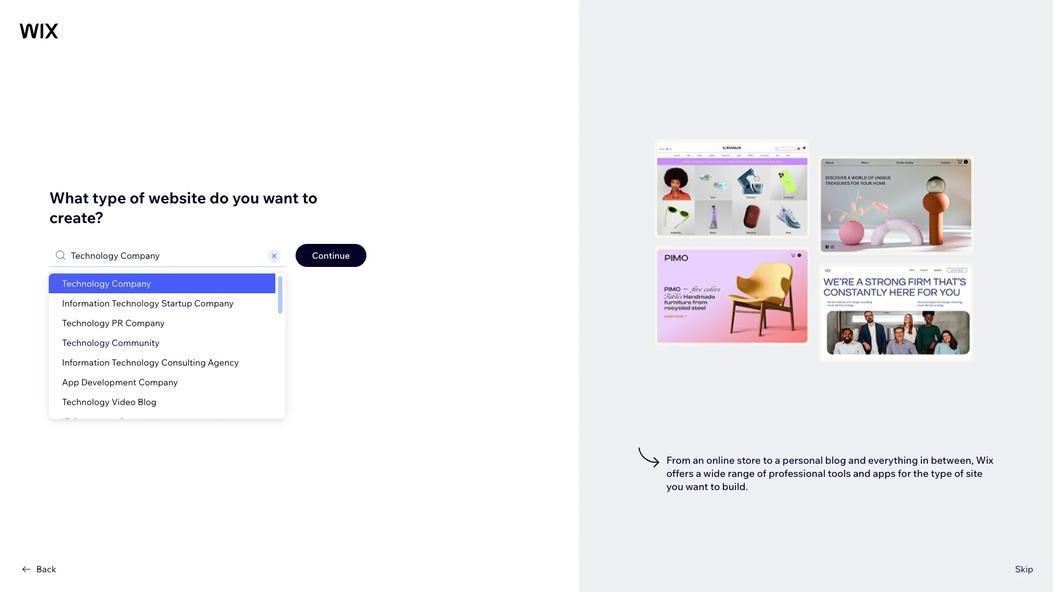 Task type: locate. For each thing, give the bounding box(es) containing it.
0 horizontal spatial want
[[263, 188, 299, 207]]

0 vertical spatial and
[[849, 454, 867, 467]]

technology for video
[[62, 397, 110, 408]]

1 horizontal spatial type
[[932, 468, 953, 480]]

information down technology company
[[62, 298, 110, 309]]

video
[[112, 397, 136, 408]]

information
[[62, 298, 110, 309], [62, 357, 110, 368]]

you down offers
[[667, 481, 684, 493]]

blog
[[826, 454, 847, 467]]

want
[[263, 188, 299, 207], [686, 481, 709, 493]]

you right do
[[232, 188, 260, 207]]

everything
[[869, 454, 919, 467]]

1 information from the top
[[62, 298, 110, 309]]

1 vertical spatial information
[[62, 357, 110, 368]]

you
[[232, 188, 260, 207], [667, 481, 684, 493]]

list box
[[49, 274, 285, 432]]

2 information from the top
[[62, 357, 110, 368]]

consulting
[[161, 357, 206, 368]]

information up the "app"
[[62, 357, 110, 368]]

0 vertical spatial want
[[263, 188, 299, 207]]

1 horizontal spatial of
[[758, 468, 767, 480]]

from
[[667, 454, 691, 467]]

1 vertical spatial you
[[667, 481, 684, 493]]

of left website
[[130, 188, 145, 207]]

company down 'information technology startup company'
[[125, 318, 165, 329]]

1 horizontal spatial you
[[667, 481, 684, 493]]

type up the create? in the top of the page
[[92, 188, 126, 207]]

company
[[112, 278, 151, 289], [194, 298, 234, 309], [125, 318, 165, 329], [139, 377, 178, 388], [118, 416, 158, 427]]

apps
[[873, 468, 896, 480]]

for
[[899, 468, 912, 480]]

technology community
[[62, 337, 160, 348]]

information technology startup company
[[62, 298, 234, 309]]

0 vertical spatial type
[[92, 188, 126, 207]]

technology up technology pr company at bottom
[[62, 278, 110, 289]]

company up 'information technology startup company'
[[112, 278, 151, 289]]

0 vertical spatial information
[[62, 298, 110, 309]]

1 vertical spatial want
[[686, 481, 709, 493]]

0 vertical spatial to
[[302, 188, 318, 207]]

0 horizontal spatial type
[[92, 188, 126, 207]]

technology left pr
[[62, 318, 110, 329]]

want inside what type of website do you want to create?
[[263, 188, 299, 207]]

you inside what type of website do you want to create?
[[232, 188, 260, 207]]

between,
[[932, 454, 975, 467]]

company inside option
[[112, 278, 151, 289]]

a up "professional"
[[775, 454, 781, 467]]

and
[[849, 454, 867, 467], [854, 468, 871, 480]]

2 horizontal spatial to
[[764, 454, 773, 467]]

type down between,
[[932, 468, 953, 480]]

technology up the contractor in the bottom left of the page
[[62, 397, 110, 408]]

company down the blog
[[118, 416, 158, 427]]

to inside what type of website do you want to create?
[[302, 188, 318, 207]]

0 horizontal spatial of
[[130, 188, 145, 207]]

contractor
[[72, 416, 116, 427]]

offers
[[667, 468, 694, 480]]

of down the store
[[758, 468, 767, 480]]

do
[[210, 188, 229, 207]]

to
[[302, 188, 318, 207], [764, 454, 773, 467], [711, 481, 721, 493]]

a
[[775, 454, 781, 467], [696, 468, 702, 480]]

company down information technology consulting agency
[[139, 377, 178, 388]]

the
[[914, 468, 929, 480]]

technology for community
[[62, 337, 110, 348]]

technology for pr
[[62, 318, 110, 329]]

0 horizontal spatial a
[[696, 468, 702, 480]]

0 horizontal spatial to
[[302, 188, 318, 207]]

1 horizontal spatial a
[[775, 454, 781, 467]]

development
[[81, 377, 137, 388]]

continue button
[[296, 244, 367, 267]]

1 vertical spatial type
[[932, 468, 953, 480]]

technology down technology pr company at bottom
[[62, 337, 110, 348]]

type inside what type of website do you want to create?
[[92, 188, 126, 207]]

of down between,
[[955, 468, 964, 480]]

back button
[[20, 563, 56, 576]]

technology company option
[[49, 274, 275, 293]]

continue
[[312, 250, 350, 261]]

1 horizontal spatial to
[[711, 481, 721, 493]]

type
[[92, 188, 126, 207], [932, 468, 953, 480]]

and left apps in the right bottom of the page
[[854, 468, 871, 480]]

list box containing technology company
[[49, 274, 285, 432]]

from an online store to a personal blog and everything in between, wix offers a wide range of professional tools and apps for the type of site you want to build.
[[667, 454, 994, 493]]

0 vertical spatial you
[[232, 188, 260, 207]]

of
[[130, 188, 145, 207], [758, 468, 767, 480], [955, 468, 964, 480]]

and right blog
[[849, 454, 867, 467]]

technology
[[62, 278, 110, 289], [112, 298, 159, 309], [62, 318, 110, 329], [62, 337, 110, 348], [112, 357, 159, 368], [62, 397, 110, 408]]

app
[[62, 377, 79, 388]]

a down an
[[696, 468, 702, 480]]

app development company
[[62, 377, 178, 388]]

1 horizontal spatial want
[[686, 481, 709, 493]]

technology company
[[62, 278, 151, 289]]

skip
[[1016, 564, 1034, 575]]

information for information technology startup company
[[62, 298, 110, 309]]

0 horizontal spatial you
[[232, 188, 260, 207]]

technology inside option
[[62, 278, 110, 289]]



Task type: describe. For each thing, give the bounding box(es) containing it.
tools
[[828, 468, 852, 480]]

wix
[[977, 454, 994, 467]]

technology video blog
[[62, 397, 157, 408]]

2 vertical spatial to
[[711, 481, 721, 493]]

blog
[[138, 397, 157, 408]]

site
[[967, 468, 983, 480]]

company right startup
[[194, 298, 234, 309]]

it contractor company
[[62, 416, 158, 427]]

1 vertical spatial to
[[764, 454, 773, 467]]

range
[[728, 468, 755, 480]]

0 vertical spatial a
[[775, 454, 781, 467]]

information technology consulting agency
[[62, 357, 239, 368]]

what type of website do you want to create?
[[49, 188, 318, 227]]

in
[[921, 454, 929, 467]]

back
[[36, 564, 56, 575]]

of inside what type of website do you want to create?
[[130, 188, 145, 207]]

company for technology pr company
[[125, 318, 165, 329]]

what
[[49, 188, 89, 207]]

create?
[[49, 208, 104, 227]]

technology up pr
[[112, 298, 159, 309]]

company for app development company
[[139, 377, 178, 388]]

skip button
[[1016, 563, 1034, 576]]

build.
[[723, 481, 749, 493]]

personal
[[783, 454, 824, 467]]

1 vertical spatial a
[[696, 468, 702, 480]]

information for information technology consulting agency
[[62, 357, 110, 368]]

startup
[[161, 298, 192, 309]]

type inside from an online store to a personal blog and everything in between, wix offers a wide range of professional tools and apps for the type of site you want to build.
[[932, 468, 953, 480]]

store
[[738, 454, 761, 467]]

technology for company
[[62, 278, 110, 289]]

it
[[62, 416, 70, 427]]

company for it contractor company
[[118, 416, 158, 427]]

pr
[[112, 318, 123, 329]]

an
[[693, 454, 705, 467]]

Search for your business or site type field
[[68, 245, 266, 266]]

community
[[112, 337, 160, 348]]

want inside from an online store to a personal blog and everything in between, wix offers a wide range of professional tools and apps for the type of site you want to build.
[[686, 481, 709, 493]]

online
[[707, 454, 735, 467]]

1 vertical spatial and
[[854, 468, 871, 480]]

professional
[[769, 468, 826, 480]]

2 horizontal spatial of
[[955, 468, 964, 480]]

agency
[[208, 357, 239, 368]]

technology down community
[[112, 357, 159, 368]]

technology pr company
[[62, 318, 165, 329]]

website
[[148, 188, 206, 207]]

you inside from an online store to a personal blog and everything in between, wix offers a wide range of professional tools and apps for the type of site you want to build.
[[667, 481, 684, 493]]

wide
[[704, 468, 726, 480]]



Task type: vqa. For each thing, say whether or not it's contained in the screenshot.
'BUSINESS SOLUTIONS'
no



